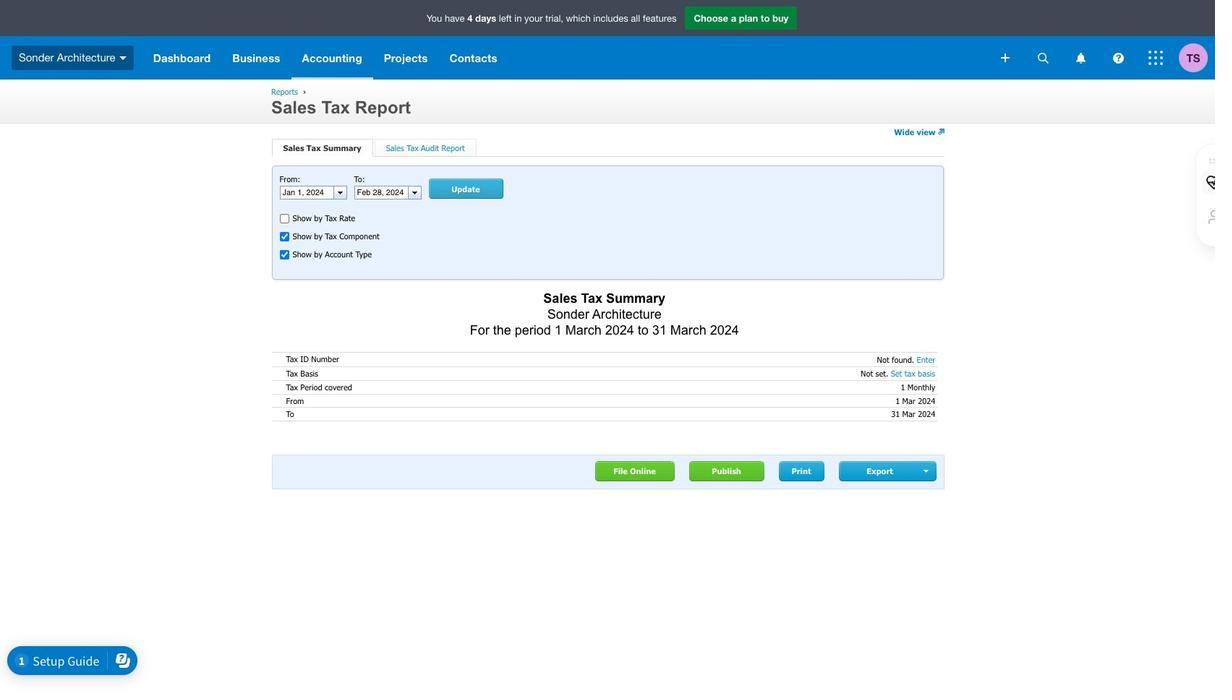 Task type: vqa. For each thing, say whether or not it's contained in the screenshot.
have's YOU
no



Task type: describe. For each thing, give the bounding box(es) containing it.
export options... image
[[924, 470, 930, 473]]

1 horizontal spatial svg image
[[1001, 54, 1010, 62]]

0 horizontal spatial svg image
[[119, 56, 126, 60]]

1 horizontal spatial svg image
[[1076, 52, 1085, 63]]

0 horizontal spatial svg image
[[1038, 52, 1048, 63]]



Task type: locate. For each thing, give the bounding box(es) containing it.
2 horizontal spatial svg image
[[1149, 51, 1163, 65]]

None checkbox
[[280, 214, 289, 224], [280, 232, 289, 242], [280, 214, 289, 224], [280, 232, 289, 242]]

None text field
[[280, 187, 333, 199], [355, 187, 408, 199], [280, 187, 333, 199], [355, 187, 408, 199]]

svg image
[[1149, 51, 1163, 65], [1038, 52, 1048, 63], [1076, 52, 1085, 63]]

2 horizontal spatial svg image
[[1113, 52, 1124, 63]]

svg image
[[1113, 52, 1124, 63], [1001, 54, 1010, 62], [119, 56, 126, 60]]

banner
[[0, 0, 1215, 80]]

None checkbox
[[280, 250, 289, 260]]



